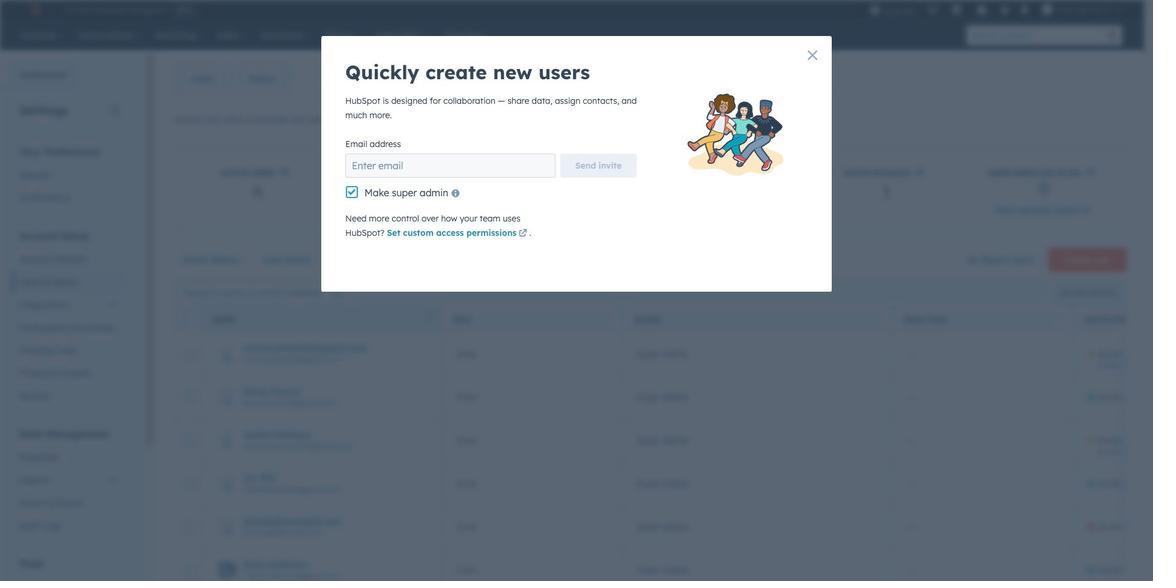 Task type: vqa. For each thing, say whether or not it's contained in the screenshot.
second Press to sort. icon from right
yes



Task type: locate. For each thing, give the bounding box(es) containing it.
3 press to sort. element from the left
[[1059, 315, 1064, 325]]

2 press to sort. image from the left
[[879, 315, 883, 323]]

ascending sort. press to sort descending. image
[[428, 315, 433, 323]]

close image
[[808, 50, 818, 60]]

navigation
[[175, 64, 292, 94]]

2 horizontal spatial press to sort. element
[[1059, 315, 1064, 325]]

Enter email email field
[[345, 154, 556, 178]]

1 horizontal spatial press to sort. image
[[879, 315, 883, 323]]

link opens in a new window image
[[1083, 204, 1091, 219], [1083, 207, 1091, 216], [519, 230, 527, 239]]

1 press to sort. image from the left
[[609, 315, 613, 323]]

menu
[[864, 0, 1130, 19]]

account setup element
[[12, 230, 126, 408]]

Search name or email address search field
[[178, 282, 352, 304]]

1 horizontal spatial press to sort. element
[[879, 315, 883, 325]]

0 horizontal spatial press to sort. image
[[609, 315, 613, 323]]

0 horizontal spatial press to sort. element
[[609, 315, 613, 325]]

press to sort. image
[[609, 315, 613, 323], [879, 315, 883, 323]]

Search HubSpot search field
[[967, 25, 1103, 46]]

press to sort. image
[[1059, 315, 1064, 323]]

dialog
[[321, 36, 832, 292]]

press to sort. element
[[609, 315, 613, 325], [879, 315, 883, 325], [1059, 315, 1064, 325]]

2 press to sort. element from the left
[[879, 315, 883, 325]]

jer mill image
[[1042, 4, 1053, 15]]



Task type: describe. For each thing, give the bounding box(es) containing it.
ascending sort. press to sort descending. element
[[428, 315, 433, 325]]

data management element
[[12, 428, 126, 538]]

1 press to sort. element from the left
[[609, 315, 613, 325]]

your preferences element
[[12, 145, 126, 210]]

link opens in a new window image
[[519, 227, 527, 242]]

marketplaces image
[[951, 5, 962, 16]]



